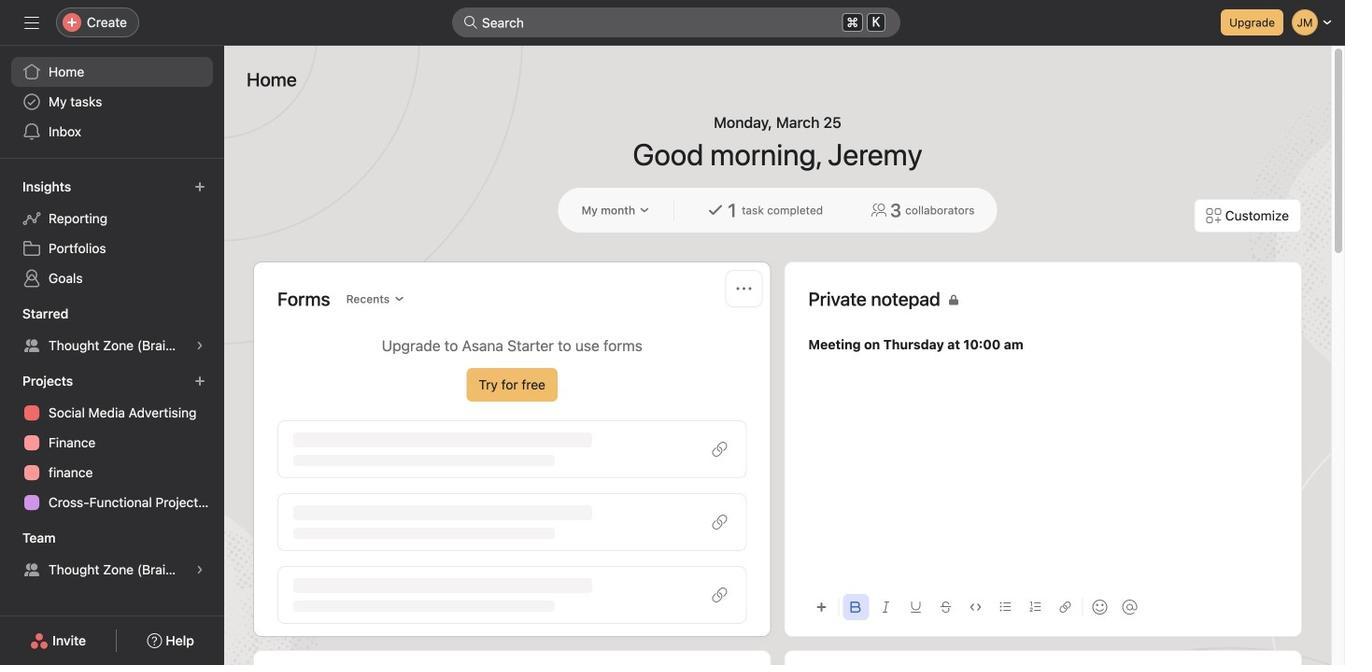 Task type: describe. For each thing, give the bounding box(es) containing it.
global element
[[0, 46, 224, 158]]

prominent image
[[463, 15, 478, 30]]

teams element
[[0, 521, 224, 589]]

insights element
[[0, 170, 224, 297]]

strikethrough image
[[940, 602, 951, 613]]

starred element
[[0, 297, 224, 364]]

new insights image
[[194, 181, 206, 192]]

see details, thought zone (brainstorm space) image
[[194, 340, 206, 351]]

at mention image
[[1122, 600, 1137, 615]]

bulleted list image
[[1000, 602, 1011, 613]]

italics image
[[880, 602, 892, 613]]



Task type: locate. For each thing, give the bounding box(es) containing it.
see details, thought zone (brainstorm space) image
[[194, 564, 206, 575]]

hide sidebar image
[[24, 15, 39, 30]]

toolbar
[[808, 586, 1278, 628]]

insert an object image
[[816, 602, 827, 613]]

numbered list image
[[1030, 602, 1041, 613]]

underline image
[[910, 602, 922, 613]]

emoji image
[[1092, 600, 1107, 615]]

projects element
[[0, 364, 224, 521]]

code image
[[970, 602, 981, 613]]

Search tasks, projects, and more text field
[[452, 7, 901, 37]]

bold image
[[851, 602, 862, 613]]

None field
[[452, 7, 901, 37]]

new project or portfolio image
[[194, 376, 206, 387]]

link image
[[1060, 602, 1071, 613]]



Task type: vqa. For each thing, say whether or not it's contained in the screenshot.
The Show Options icon
no



